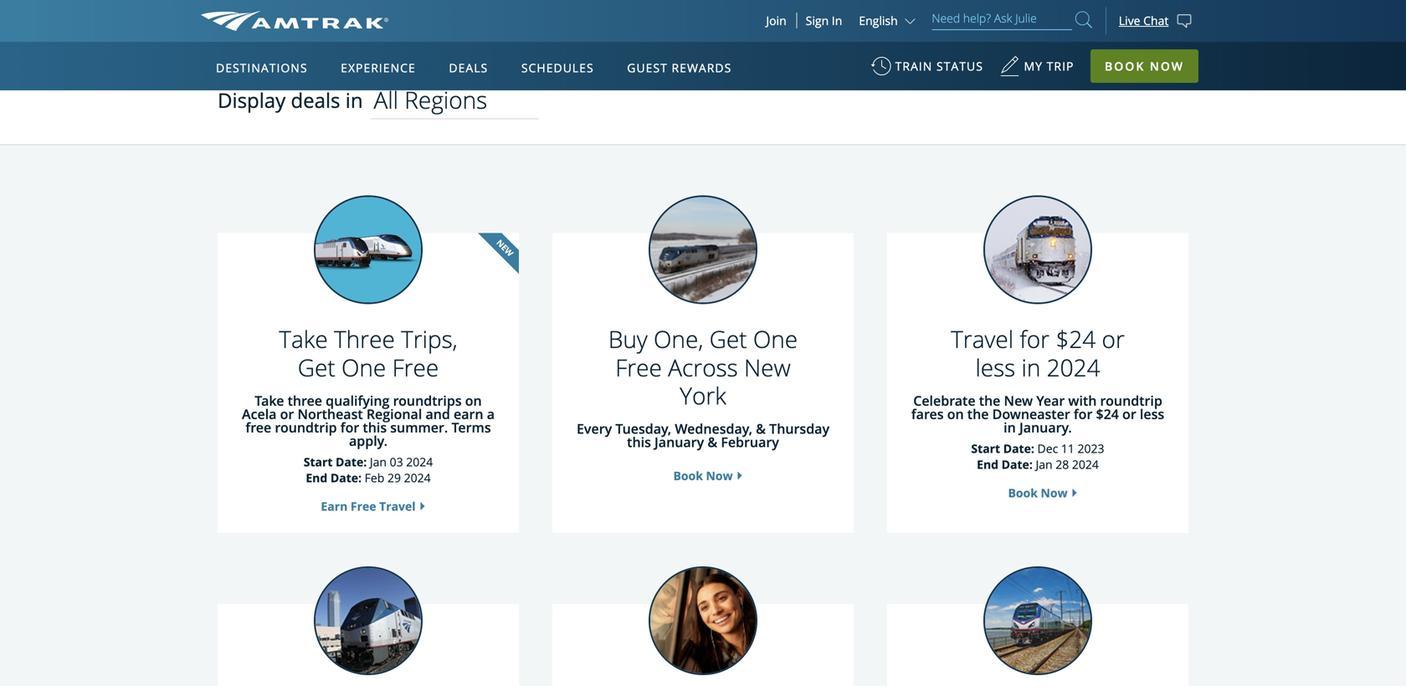 Task type: describe. For each thing, give the bounding box(es) containing it.
this inside every tuesday, wednesday, & thursday this january & february
[[627, 433, 651, 451]]

start inside celebrate the new year with roundtrip fares on the downeaster for $24 or less in january. start date: dec 11 2023 end date: jan 28 2024
[[971, 441, 1001, 457]]

terms
[[452, 418, 491, 436]]

2024 right 03
[[406, 454, 433, 470]]

celebrate the new year with roundtrip fares on the downeaster for $24 or less in january. start date: dec 11 2023 end date: jan 28 2024
[[912, 392, 1165, 472]]

take for three
[[255, 392, 284, 410]]

trip
[[1047, 58, 1074, 74]]

earn free travel
[[321, 498, 416, 514]]

destinations
[[216, 60, 308, 76]]

year
[[1037, 392, 1065, 410]]

end inside take three qualifying roundtrips on acela or northeast regional and earn a free roundtrip for this summer. terms apply. start date: jan 03 2024 end date: feb 29 2024
[[306, 470, 328, 486]]

now for across
[[706, 468, 733, 484]]

earn
[[454, 405, 484, 423]]

every tuesday, wednesday, & thursday this january & february
[[577, 420, 830, 451]]

sign in
[[806, 13, 842, 28]]

sign in button
[[806, 13, 842, 28]]

a
[[487, 405, 495, 423]]

dec
[[1038, 441, 1058, 457]]

free inside the 'buy one, get one free across new york'
[[616, 351, 662, 383]]

deals button
[[442, 44, 495, 91]]

2023
[[1078, 441, 1105, 457]]

take for three
[[279, 323, 328, 355]]

28
[[1056, 457, 1069, 472]]

york
[[680, 380, 727, 411]]

live
[[1119, 13, 1141, 28]]

start inside take three qualifying roundtrips on acela or northeast regional and earn a free roundtrip for this summer. terms apply. start date: jan 03 2024 end date: feb 29 2024
[[304, 454, 333, 470]]

2024 inside celebrate the new year with roundtrip fares on the downeaster for $24 or less in january. start date: dec 11 2023 end date: jan 28 2024
[[1072, 457, 1099, 472]]

book now link for across
[[673, 468, 733, 484]]

$24 inside travel for $24 or less in 2024
[[1056, 323, 1096, 355]]

deals
[[449, 60, 488, 76]]

wednesday,
[[675, 420, 753, 438]]

tuesday,
[[616, 420, 672, 438]]

take three trips, get one free
[[279, 323, 458, 383]]

train
[[895, 58, 933, 74]]

regional
[[367, 405, 422, 423]]

free
[[246, 418, 271, 436]]

1 horizontal spatial &
[[756, 420, 766, 438]]

now
[[1150, 58, 1185, 74]]

on inside take three qualifying roundtrips on acela or northeast regional and earn a free roundtrip for this summer. terms apply. start date: jan 03 2024 end date: feb 29 2024
[[465, 392, 482, 410]]

experience button
[[334, 44, 423, 91]]

guest rewards
[[627, 60, 732, 76]]

jan inside celebrate the new year with roundtrip fares on the downeaster for $24 or less in january. start date: dec 11 2023 end date: jan 28 2024
[[1036, 457, 1053, 472]]

trips,
[[401, 323, 458, 355]]

downeaster
[[993, 405, 1071, 423]]

schedules link
[[515, 42, 601, 90]]

experience
[[341, 60, 416, 76]]

apply.
[[349, 432, 388, 450]]

display
[[218, 87, 286, 114]]

book
[[1105, 58, 1145, 74]]

new inside celebrate the new year with roundtrip fares on the downeaster for $24 or less in january. start date: dec 11 2023 end date: jan 28 2024
[[1004, 392, 1033, 410]]

book now
[[1105, 58, 1185, 74]]

schedules
[[521, 60, 594, 76]]

live chat button
[[1106, 0, 1206, 42]]

2024 inside travel for $24 or less in 2024
[[1047, 351, 1101, 383]]

english
[[859, 13, 898, 28]]

or inside celebrate the new year with roundtrip fares on the downeaster for $24 or less in january. start date: dec 11 2023 end date: jan 28 2024
[[1123, 405, 1137, 423]]

live chat
[[1119, 13, 1169, 28]]

1 vertical spatial travel
[[379, 498, 416, 514]]

join button
[[756, 13, 798, 28]]

deals
[[291, 87, 340, 114]]

acela
[[242, 405, 277, 423]]

rewards
[[672, 60, 732, 76]]

and
[[426, 405, 450, 423]]

for inside travel for $24 or less in 2024
[[1020, 323, 1050, 355]]

get inside the 'buy one, get one free across new york'
[[710, 323, 747, 355]]

take three qualifying roundtrips on acela or northeast regional and earn a free roundtrip for this summer. terms apply. start date: jan 03 2024 end date: feb 29 2024
[[242, 392, 495, 486]]

0 horizontal spatial &
[[708, 433, 718, 451]]

less inside celebrate the new year with roundtrip fares on the downeaster for $24 or less in january. start date: dec 11 2023 end date: jan 28 2024
[[1140, 405, 1165, 423]]

status
[[937, 58, 984, 74]]

new inside the 'buy one, get one free across new york'
[[744, 351, 791, 383]]

every
[[577, 420, 612, 438]]

for inside celebrate the new year with roundtrip fares on the downeaster for $24 or less in january. start date: dec 11 2023 end date: jan 28 2024
[[1074, 405, 1093, 423]]

all
[[374, 84, 399, 115]]

11
[[1061, 441, 1075, 457]]

buy one, get one free across new york
[[608, 323, 798, 411]]

end inside celebrate the new year with roundtrip fares on the downeaster for $24 or less in january. start date: dec 11 2023 end date: jan 28 2024
[[977, 457, 999, 472]]

celebrate
[[914, 392, 976, 410]]

my trip button
[[1000, 50, 1074, 91]]

book for across
[[673, 468, 703, 484]]

roundtrip inside celebrate the new year with roundtrip fares on the downeaster for $24 or less in january. start date: dec 11 2023 end date: jan 28 2024
[[1101, 392, 1163, 410]]

for inside take three qualifying roundtrips on acela or northeast regional and earn a free roundtrip for this summer. terms apply. start date: jan 03 2024 end date: feb 29 2024
[[341, 418, 359, 436]]

in inside celebrate the new year with roundtrip fares on the downeaster for $24 or less in january. start date: dec 11 2023 end date: jan 28 2024
[[1004, 418, 1016, 436]]

or inside take three qualifying roundtrips on acela or northeast regional and earn a free roundtrip for this summer. terms apply. start date: jan 03 2024 end date: feb 29 2024
[[280, 405, 294, 423]]

fares
[[912, 405, 944, 423]]

03
[[390, 454, 403, 470]]

destinations button
[[209, 44, 314, 91]]

book now button
[[1091, 49, 1199, 83]]

the right celebrate
[[979, 392, 1001, 410]]

regions map image
[[263, 140, 665, 374]]



Task type: vqa. For each thing, say whether or not it's contained in the screenshot.
One in BUY ONE, GET ONE FREE ACROSS NEW YORK
yes



Task type: locate. For each thing, give the bounding box(es) containing it.
get up three
[[298, 351, 335, 383]]

train status
[[895, 58, 984, 74]]

roundtrips
[[393, 392, 462, 410]]

buy
[[608, 323, 648, 355]]

0 vertical spatial book now
[[673, 468, 733, 484]]

2024
[[1047, 351, 1101, 383], [406, 454, 433, 470], [1072, 457, 1099, 472], [404, 470, 431, 486]]

1 vertical spatial roundtrip
[[275, 418, 337, 436]]

amtrak image
[[201, 11, 389, 31]]

1 horizontal spatial get
[[710, 323, 747, 355]]

& right january
[[708, 433, 718, 451]]

0 horizontal spatial book now link
[[673, 468, 733, 484]]

january
[[655, 433, 704, 451]]

for up 'year'
[[1020, 323, 1050, 355]]

1 vertical spatial in
[[1022, 351, 1041, 383]]

0 horizontal spatial for
[[341, 418, 359, 436]]

1 vertical spatial new
[[1004, 392, 1033, 410]]

take up free
[[255, 392, 284, 410]]

0 horizontal spatial end
[[306, 470, 328, 486]]

with
[[1069, 392, 1097, 410]]

book for in
[[1008, 485, 1038, 501]]

0 horizontal spatial in
[[346, 87, 363, 114]]

end up earn
[[306, 470, 328, 486]]

2 horizontal spatial free
[[616, 351, 662, 383]]

roundtrip down three
[[275, 418, 337, 436]]

the
[[979, 392, 1001, 410], [968, 405, 989, 423]]

all regions
[[374, 84, 487, 115]]

0 vertical spatial travel
[[951, 323, 1014, 355]]

$24 up with
[[1056, 323, 1096, 355]]

new right "across"
[[744, 351, 791, 383]]

less right with
[[1140, 405, 1165, 423]]

Please enter your search item search field
[[932, 8, 1072, 30]]

get
[[710, 323, 747, 355], [298, 351, 335, 383]]

for down 'qualifying'
[[341, 418, 359, 436]]

travel inside travel for $24 or less in 2024
[[951, 323, 1014, 355]]

book down january
[[673, 468, 703, 484]]

0 horizontal spatial on
[[465, 392, 482, 410]]

0 vertical spatial new
[[744, 351, 791, 383]]

on right fares
[[947, 405, 964, 423]]

thursday
[[769, 420, 830, 438]]

1 vertical spatial book now link
[[1008, 485, 1068, 501]]

guest
[[627, 60, 668, 76]]

book
[[673, 468, 703, 484], [1008, 485, 1038, 501]]

new
[[744, 351, 791, 383], [1004, 392, 1033, 410]]

0 horizontal spatial less
[[976, 351, 1016, 383]]

three
[[334, 323, 395, 355]]

book now for in
[[1008, 485, 1068, 501]]

one,
[[654, 323, 704, 355]]

new left 'year'
[[1004, 392, 1033, 410]]

0 vertical spatial take
[[279, 323, 328, 355]]

in left the all
[[346, 87, 363, 114]]

roundtrip right with
[[1101, 392, 1163, 410]]

one
[[753, 323, 798, 355], [342, 351, 386, 383]]

across
[[668, 351, 738, 383]]

0 vertical spatial book now link
[[673, 468, 733, 484]]

1 vertical spatial less
[[1140, 405, 1165, 423]]

sign
[[806, 13, 829, 28]]

1 horizontal spatial one
[[753, 323, 798, 355]]

1 horizontal spatial now
[[1041, 485, 1068, 501]]

1 horizontal spatial on
[[947, 405, 964, 423]]

or inside travel for $24 or less in 2024
[[1102, 323, 1125, 355]]

earn
[[321, 498, 348, 514]]

2024 right 29
[[404, 470, 431, 486]]

book now for across
[[673, 468, 733, 484]]

regions
[[405, 84, 487, 115]]

0 horizontal spatial new
[[744, 351, 791, 383]]

0 horizontal spatial get
[[298, 351, 335, 383]]

in up 'year'
[[1022, 351, 1041, 383]]

take inside take three trips, get one free
[[279, 323, 328, 355]]

1 horizontal spatial in
[[1004, 418, 1016, 436]]

in
[[346, 87, 363, 114], [1022, 351, 1041, 383], [1004, 418, 1016, 436]]

0 horizontal spatial one
[[342, 351, 386, 383]]

start up earn
[[304, 454, 333, 470]]

0 vertical spatial now
[[706, 468, 733, 484]]

the right fares
[[968, 405, 989, 423]]

roundtrip inside take three qualifying roundtrips on acela or northeast regional and earn a free roundtrip for this summer. terms apply. start date: jan 03 2024 end date: feb 29 2024
[[275, 418, 337, 436]]

start down downeaster
[[971, 441, 1001, 457]]

book now down every tuesday, wednesday, & thursday this january & february
[[673, 468, 733, 484]]

& left "thursday"
[[756, 420, 766, 438]]

now for in
[[1041, 485, 1068, 501]]

date:
[[1004, 441, 1035, 457], [336, 454, 367, 470], [1002, 457, 1033, 472], [331, 470, 362, 486]]

travel
[[951, 323, 1014, 355], [379, 498, 416, 514]]

earn free travel link
[[321, 498, 416, 514]]

one right "across"
[[753, 323, 798, 355]]

take
[[279, 323, 328, 355], [255, 392, 284, 410]]

three
[[288, 392, 322, 410]]

1 horizontal spatial less
[[1140, 405, 1165, 423]]

0 vertical spatial roundtrip
[[1101, 392, 1163, 410]]

or
[[1102, 323, 1125, 355], [280, 405, 294, 423], [1123, 405, 1137, 423]]

29
[[388, 470, 401, 486]]

january.
[[1020, 418, 1072, 436]]

free right earn
[[351, 498, 376, 514]]

1 horizontal spatial roundtrip
[[1101, 392, 1163, 410]]

this
[[363, 418, 387, 436], [627, 433, 651, 451]]

jan inside take three qualifying roundtrips on acela or northeast regional and earn a free roundtrip for this summer. terms apply. start date: jan 03 2024 end date: feb 29 2024
[[370, 454, 387, 470]]

free up roundtrips
[[392, 351, 439, 383]]

2 vertical spatial in
[[1004, 418, 1016, 436]]

0 horizontal spatial this
[[363, 418, 387, 436]]

in inside travel for $24 or less in 2024
[[1022, 351, 1041, 383]]

less inside travel for $24 or less in 2024
[[976, 351, 1016, 383]]

book now link for in
[[1008, 485, 1068, 501]]

chat
[[1144, 13, 1169, 28]]

start
[[971, 441, 1001, 457], [304, 454, 333, 470]]

$24 up 2023
[[1096, 405, 1119, 423]]

get right one,
[[710, 323, 747, 355]]

book down "dec"
[[1008, 485, 1038, 501]]

1 horizontal spatial new
[[1004, 392, 1033, 410]]

1 vertical spatial $24
[[1096, 405, 1119, 423]]

0 horizontal spatial start
[[304, 454, 333, 470]]

0 horizontal spatial book
[[673, 468, 703, 484]]

0 vertical spatial less
[[976, 351, 1016, 383]]

$24
[[1056, 323, 1096, 355], [1096, 405, 1119, 423]]

travel for $24 or less in 2024
[[951, 323, 1125, 383]]

this inside take three qualifying roundtrips on acela or northeast regional and earn a free roundtrip for this summer. terms apply. start date: jan 03 2024 end date: feb 29 2024
[[363, 418, 387, 436]]

0 horizontal spatial travel
[[379, 498, 416, 514]]

travel up celebrate
[[951, 323, 1014, 355]]

book now
[[673, 468, 733, 484], [1008, 485, 1068, 501]]

on inside celebrate the new year with roundtrip fares on the downeaster for $24 or less in january. start date: dec 11 2023 end date: jan 28 2024
[[947, 405, 964, 423]]

this left january
[[627, 433, 651, 451]]

guest rewards button
[[621, 44, 739, 91]]

take inside take three qualifying roundtrips on acela or northeast regional and earn a free roundtrip for this summer. terms apply. start date: jan 03 2024 end date: feb 29 2024
[[255, 392, 284, 410]]

get inside take three trips, get one free
[[298, 351, 335, 383]]

1 vertical spatial book now
[[1008, 485, 1068, 501]]

0 vertical spatial book
[[673, 468, 703, 484]]

banner containing join
[[0, 0, 1406, 387]]

0 horizontal spatial book now
[[673, 468, 733, 484]]

0 vertical spatial in
[[346, 87, 363, 114]]

my
[[1024, 58, 1043, 74]]

$24 inside celebrate the new year with roundtrip fares on the downeaster for $24 or less in january. start date: dec 11 2023 end date: jan 28 2024
[[1096, 405, 1119, 423]]

1 horizontal spatial book now link
[[1008, 485, 1068, 501]]

end left "dec"
[[977, 457, 999, 472]]

join
[[766, 13, 787, 28]]

end
[[977, 457, 999, 472], [306, 470, 328, 486]]

&
[[756, 420, 766, 438], [708, 433, 718, 451]]

0 horizontal spatial roundtrip
[[275, 418, 337, 436]]

book now link down 28
[[1008, 485, 1068, 501]]

search icon image
[[1076, 8, 1092, 31]]

book now down 28
[[1008, 485, 1068, 501]]

february
[[721, 433, 779, 451]]

0 vertical spatial $24
[[1056, 323, 1096, 355]]

less
[[976, 351, 1016, 383], [1140, 405, 1165, 423]]

my trip
[[1024, 58, 1074, 74]]

book now link down every tuesday, wednesday, & thursday this january & february
[[673, 468, 733, 484]]

1 horizontal spatial end
[[977, 457, 999, 472]]

1 horizontal spatial jan
[[1036, 457, 1053, 472]]

1 horizontal spatial start
[[971, 441, 1001, 457]]

summer.
[[390, 418, 448, 436]]

take left three
[[279, 323, 328, 355]]

1 horizontal spatial for
[[1020, 323, 1050, 355]]

english button
[[859, 13, 920, 28]]

free up tuesday,
[[616, 351, 662, 383]]

application
[[263, 140, 665, 374]]

this down 'qualifying'
[[363, 418, 387, 436]]

train status link
[[871, 50, 984, 91]]

now
[[706, 468, 733, 484], [1041, 485, 1068, 501]]

display deals in
[[218, 87, 363, 114]]

0 horizontal spatial now
[[706, 468, 733, 484]]

0 horizontal spatial free
[[351, 498, 376, 514]]

qualifying
[[326, 392, 390, 410]]

2 horizontal spatial for
[[1074, 405, 1093, 423]]

1 horizontal spatial book
[[1008, 485, 1038, 501]]

for
[[1020, 323, 1050, 355], [1074, 405, 1093, 423], [341, 418, 359, 436]]

one inside the 'buy one, get one free across new york'
[[753, 323, 798, 355]]

in
[[832, 13, 842, 28]]

2 horizontal spatial in
[[1022, 351, 1041, 383]]

book now link
[[673, 468, 733, 484], [1008, 485, 1068, 501]]

on left a
[[465, 392, 482, 410]]

for right 'year'
[[1074, 405, 1093, 423]]

1 vertical spatial take
[[255, 392, 284, 410]]

1 horizontal spatial travel
[[951, 323, 1014, 355]]

2024 right 28
[[1072, 457, 1099, 472]]

0 horizontal spatial jan
[[370, 454, 387, 470]]

roundtrip
[[1101, 392, 1163, 410], [275, 418, 337, 436]]

one up 'qualifying'
[[342, 351, 386, 383]]

now down every tuesday, wednesday, & thursday this january & february
[[706, 468, 733, 484]]

1 horizontal spatial this
[[627, 433, 651, 451]]

jan
[[370, 454, 387, 470], [1036, 457, 1053, 472]]

on
[[465, 392, 482, 410], [947, 405, 964, 423]]

1 horizontal spatial book now
[[1008, 485, 1068, 501]]

jan left 03
[[370, 454, 387, 470]]

one inside take three trips, get one free
[[342, 351, 386, 383]]

less up downeaster
[[976, 351, 1016, 383]]

northeast
[[298, 405, 363, 423]]

free inside take three trips, get one free
[[392, 351, 439, 383]]

banner
[[0, 0, 1406, 387]]

1 vertical spatial now
[[1041, 485, 1068, 501]]

jan left 28
[[1036, 457, 1053, 472]]

now down 28
[[1041, 485, 1068, 501]]

2024 up with
[[1047, 351, 1101, 383]]

in left the january.
[[1004, 418, 1016, 436]]

1 vertical spatial book
[[1008, 485, 1038, 501]]

feb
[[365, 470, 385, 486]]

1 horizontal spatial free
[[392, 351, 439, 383]]

travel down 29
[[379, 498, 416, 514]]



